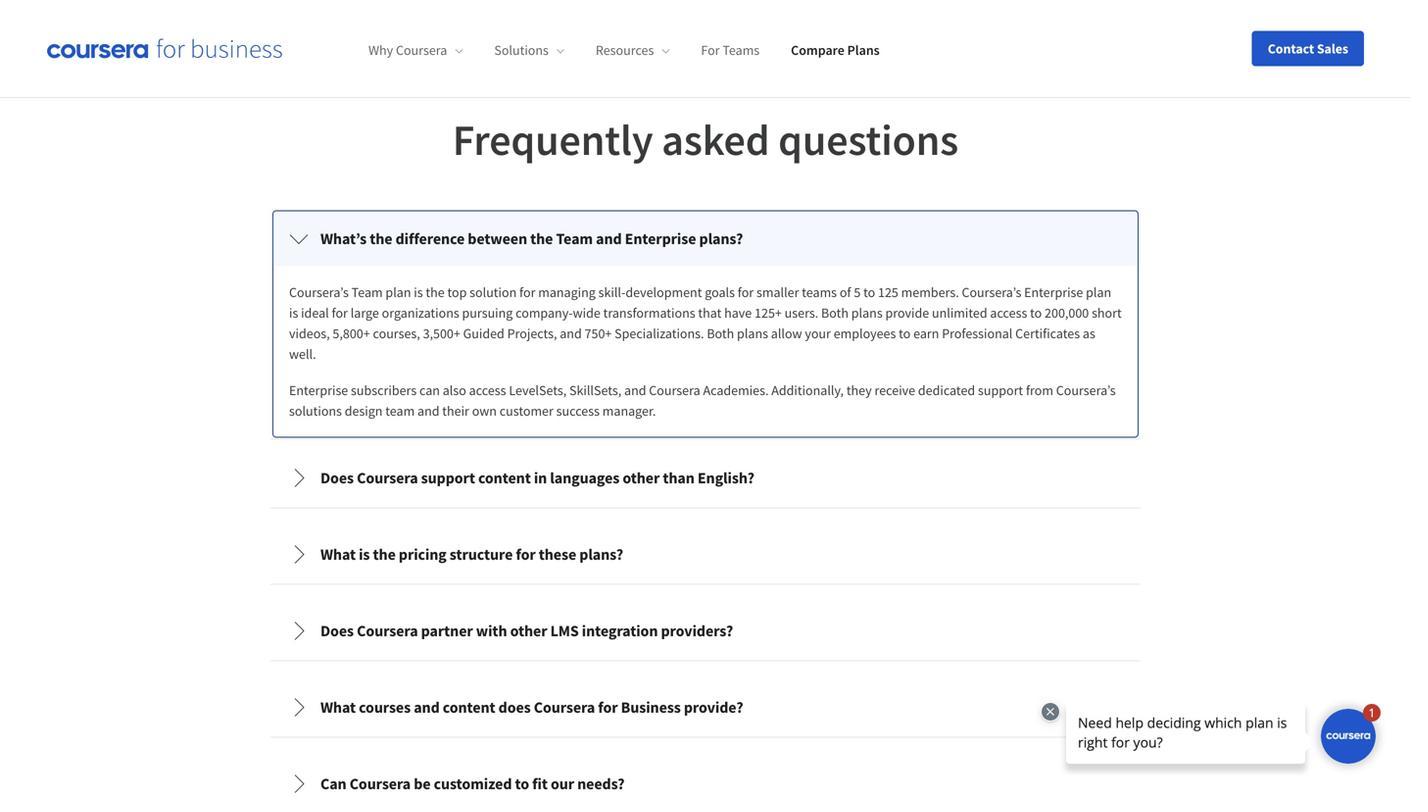 Task type: locate. For each thing, give the bounding box(es) containing it.
access up own
[[469, 381, 506, 399]]

1 horizontal spatial plans
[[852, 304, 883, 322]]

managing
[[538, 283, 596, 301]]

wide
[[573, 304, 601, 322]]

top
[[448, 283, 467, 301]]

contact sales button
[[1253, 31, 1365, 66]]

frequently asked questions
[[453, 112, 959, 167]]

0 vertical spatial team
[[556, 229, 593, 249]]

content left does
[[443, 698, 496, 717]]

content left in
[[478, 468, 531, 488]]

1 vertical spatial content
[[443, 698, 496, 717]]

to up "certificates"
[[1030, 304, 1042, 322]]

1 horizontal spatial team
[[556, 229, 593, 249]]

your
[[805, 325, 831, 342]]

than
[[663, 468, 695, 488]]

does coursera support content in languages other than english?
[[321, 468, 755, 488]]

with
[[476, 621, 507, 641]]

support inside the enterprise subscribers can also access levelsets, skillsets, and coursera academies. additionally, they receive dedicated support from coursera's solutions design team and their own customer success manager.
[[978, 381, 1024, 399]]

support inside dropdown button
[[421, 468, 475, 488]]

for inside the what is the pricing structure for these plans? dropdown button
[[516, 545, 536, 564]]

receive
[[875, 381, 916, 399]]

provide?
[[684, 698, 744, 717]]

coursera up manager.
[[649, 381, 701, 399]]

coursera
[[396, 41, 447, 59], [649, 381, 701, 399], [357, 468, 418, 488], [357, 621, 418, 641], [534, 698, 595, 717], [350, 774, 411, 794]]

plan up organizations
[[386, 283, 411, 301]]

0 vertical spatial enterprise
[[625, 229, 696, 249]]

enterprise inside coursera's team plan is the top solution for managing skill-development goals for smaller teams of 5 to 125 members. coursera's enterprise plan is ideal for large organizations pursuing company-wide transformations that have 125+ users. both plans provide unlimited access to 200,000 short videos, 5,800+ courses, 3,500+ guided projects, and 750+ specializations. both plans allow your employees to earn professional certificates as well.
[[1025, 283, 1084, 301]]

smaller
[[757, 283, 799, 301]]

coursera left partner
[[357, 621, 418, 641]]

customized
[[434, 774, 512, 794]]

0 vertical spatial does
[[321, 468, 354, 488]]

access up professional
[[991, 304, 1028, 322]]

plans? up goals
[[700, 229, 743, 249]]

for
[[701, 41, 720, 59]]

can
[[321, 774, 347, 794]]

2 what from the top
[[321, 698, 356, 717]]

levelsets,
[[509, 381, 567, 399]]

coursera for does coursera partner with other lms integration providers?
[[357, 621, 418, 641]]

0 horizontal spatial team
[[352, 283, 383, 301]]

0 vertical spatial both
[[822, 304, 849, 322]]

2 does from the top
[[321, 621, 354, 641]]

team up large
[[352, 283, 383, 301]]

transformations
[[604, 304, 696, 322]]

0 vertical spatial other
[[623, 468, 660, 488]]

is
[[414, 283, 423, 301], [289, 304, 298, 322], [359, 545, 370, 564]]

3,500+
[[423, 325, 461, 342]]

does coursera partner with other lms integration providers?
[[321, 621, 733, 641]]

2 horizontal spatial is
[[414, 283, 423, 301]]

1 vertical spatial plans
[[737, 325, 769, 342]]

0 horizontal spatial both
[[707, 325, 735, 342]]

coursera inside the enterprise subscribers can also access levelsets, skillsets, and coursera academies. additionally, they receive dedicated support from coursera's solutions design team and their own customer success manager.
[[649, 381, 701, 399]]

1 what from the top
[[321, 545, 356, 564]]

to left fit
[[515, 774, 529, 794]]

what
[[321, 545, 356, 564], [321, 698, 356, 717]]

0 horizontal spatial support
[[421, 468, 475, 488]]

does inside dropdown button
[[321, 621, 354, 641]]

design
[[345, 402, 383, 420]]

1 vertical spatial both
[[707, 325, 735, 342]]

what for what is the pricing structure for these plans?
[[321, 545, 356, 564]]

access inside the enterprise subscribers can also access levelsets, skillsets, and coursera academies. additionally, they receive dedicated support from coursera's solutions design team and their own customer success manager.
[[469, 381, 506, 399]]

solutions link
[[494, 41, 565, 59]]

0 vertical spatial plans?
[[700, 229, 743, 249]]

support left from
[[978, 381, 1024, 399]]

is left pricing
[[359, 545, 370, 564]]

and down wide
[[560, 325, 582, 342]]

0 horizontal spatial plan
[[386, 283, 411, 301]]

plans up employees
[[852, 304, 883, 322]]

1 horizontal spatial enterprise
[[625, 229, 696, 249]]

content for support
[[478, 468, 531, 488]]

academies.
[[703, 381, 769, 399]]

what left pricing
[[321, 545, 356, 564]]

2 horizontal spatial coursera's
[[1057, 381, 1116, 399]]

1 vertical spatial support
[[421, 468, 475, 488]]

enterprise up solutions
[[289, 381, 348, 399]]

0 horizontal spatial plans?
[[580, 545, 624, 564]]

1 vertical spatial enterprise
[[1025, 283, 1084, 301]]

does inside dropdown button
[[321, 468, 354, 488]]

750+
[[585, 325, 612, 342]]

0 vertical spatial plans
[[852, 304, 883, 322]]

and up manager.
[[625, 381, 647, 399]]

0 horizontal spatial other
[[510, 621, 548, 641]]

1 horizontal spatial is
[[359, 545, 370, 564]]

plans? right these
[[580, 545, 624, 564]]

coursera left be
[[350, 774, 411, 794]]

coursera's up unlimited
[[962, 283, 1022, 301]]

ideal
[[301, 304, 329, 322]]

short
[[1092, 304, 1122, 322]]

providers?
[[661, 621, 733, 641]]

plan up the short
[[1086, 283, 1112, 301]]

is up organizations
[[414, 283, 423, 301]]

enterprise subscribers can also access levelsets, skillsets, and coursera academies. additionally, they receive dedicated support from coursera's solutions design team and their own customer success manager.
[[289, 381, 1116, 420]]

1 vertical spatial what
[[321, 698, 356, 717]]

allow
[[771, 325, 802, 342]]

access
[[991, 304, 1028, 322], [469, 381, 506, 399]]

own
[[472, 402, 497, 420]]

1 vertical spatial access
[[469, 381, 506, 399]]

1 horizontal spatial support
[[978, 381, 1024, 399]]

0 vertical spatial what
[[321, 545, 356, 564]]

125+
[[755, 304, 782, 322]]

guided
[[463, 325, 505, 342]]

1 plan from the left
[[386, 283, 411, 301]]

coursera right why
[[396, 41, 447, 59]]

0 horizontal spatial enterprise
[[289, 381, 348, 399]]

1 vertical spatial is
[[289, 304, 298, 322]]

and inside coursera's team plan is the top solution for managing skill-development goals for smaller teams of 5 to 125 members. coursera's enterprise plan is ideal for large organizations pursuing company-wide transformations that have 125+ users. both plans provide unlimited access to 200,000 short videos, 5,800+ courses, 3,500+ guided projects, and 750+ specializations. both plans allow your employees to earn professional certificates as well.
[[560, 325, 582, 342]]

2 vertical spatial enterprise
[[289, 381, 348, 399]]

0 horizontal spatial access
[[469, 381, 506, 399]]

does
[[321, 468, 354, 488], [321, 621, 354, 641]]

support down their
[[421, 468, 475, 488]]

plans down the 'have'
[[737, 325, 769, 342]]

1 horizontal spatial coursera's
[[962, 283, 1022, 301]]

team
[[386, 402, 415, 420]]

as
[[1083, 325, 1096, 342]]

1 horizontal spatial access
[[991, 304, 1028, 322]]

coursera for can coursera be customized to fit our needs?
[[350, 774, 411, 794]]

2 vertical spatial is
[[359, 545, 370, 564]]

team up managing
[[556, 229, 593, 249]]

for
[[520, 283, 536, 301], [738, 283, 754, 301], [332, 304, 348, 322], [516, 545, 536, 564], [598, 698, 618, 717]]

both down of
[[822, 304, 849, 322]]

0 vertical spatial access
[[991, 304, 1028, 322]]

to right 5
[[864, 283, 876, 301]]

2 horizontal spatial enterprise
[[1025, 283, 1084, 301]]

for left business
[[598, 698, 618, 717]]

what is the pricing structure for these plans? button
[[274, 527, 1138, 582]]

1 horizontal spatial both
[[822, 304, 849, 322]]

is left the ideal
[[289, 304, 298, 322]]

1 vertical spatial team
[[352, 283, 383, 301]]

1 does from the top
[[321, 468, 354, 488]]

both down the that
[[707, 325, 735, 342]]

enterprise up 200,000
[[1025, 283, 1084, 301]]

is inside the what is the pricing structure for these plans? dropdown button
[[359, 545, 370, 564]]

0 vertical spatial support
[[978, 381, 1024, 399]]

0 vertical spatial content
[[478, 468, 531, 488]]

1 horizontal spatial plan
[[1086, 283, 1112, 301]]

and
[[596, 229, 622, 249], [560, 325, 582, 342], [625, 381, 647, 399], [418, 402, 440, 420], [414, 698, 440, 717]]

company-
[[516, 304, 573, 322]]

coursera down team
[[357, 468, 418, 488]]

videos,
[[289, 325, 330, 342]]

5
[[854, 283, 861, 301]]

the
[[370, 229, 393, 249], [531, 229, 553, 249], [426, 283, 445, 301], [373, 545, 396, 564]]

compare plans
[[791, 41, 880, 59]]

compare plans link
[[791, 41, 880, 59]]

coursera right does
[[534, 698, 595, 717]]

what is the pricing structure for these plans?
[[321, 545, 624, 564]]

why coursera link
[[369, 41, 463, 59]]

contact sales
[[1268, 40, 1349, 57]]

coursera's up the ideal
[[289, 283, 349, 301]]

can
[[420, 381, 440, 399]]

1 horizontal spatial plans?
[[700, 229, 743, 249]]

content
[[478, 468, 531, 488], [443, 698, 496, 717]]

coursera for why coursera
[[396, 41, 447, 59]]

the left top
[[426, 283, 445, 301]]

what left courses
[[321, 698, 356, 717]]

1 vertical spatial does
[[321, 621, 354, 641]]

what courses and content does coursera for business provide? button
[[274, 680, 1138, 735]]

business
[[621, 698, 681, 717]]

other left 'lms'
[[510, 621, 548, 641]]

enterprise up development
[[625, 229, 696, 249]]

the right the what's
[[370, 229, 393, 249]]

skillsets,
[[570, 381, 622, 399]]

for left these
[[516, 545, 536, 564]]

other left than at the bottom left of page
[[623, 468, 660, 488]]

courses,
[[373, 325, 420, 342]]

can coursera be customized to fit our needs?
[[321, 774, 625, 794]]

organizations
[[382, 304, 460, 322]]

frequently
[[453, 112, 653, 167]]

that
[[698, 304, 722, 322]]

other inside dropdown button
[[623, 468, 660, 488]]

coursera's right from
[[1057, 381, 1116, 399]]

1 vertical spatial other
[[510, 621, 548, 641]]

resources
[[596, 41, 654, 59]]

to inside dropdown button
[[515, 774, 529, 794]]

specializations.
[[615, 325, 704, 342]]

1 horizontal spatial other
[[623, 468, 660, 488]]



Task type: describe. For each thing, give the bounding box(es) containing it.
and right courses
[[414, 698, 440, 717]]

enterprise inside dropdown button
[[625, 229, 696, 249]]

enterprise inside the enterprise subscribers can also access levelsets, skillsets, and coursera academies. additionally, they receive dedicated support from coursera's solutions design team and their own customer success manager.
[[289, 381, 348, 399]]

for teams
[[701, 41, 760, 59]]

integration
[[582, 621, 658, 641]]

customer
[[500, 402, 554, 420]]

development
[[626, 283, 702, 301]]

languages
[[550, 468, 620, 488]]

certificates
[[1016, 325, 1081, 342]]

team inside dropdown button
[[556, 229, 593, 249]]

0 vertical spatial is
[[414, 283, 423, 301]]

goals
[[705, 283, 735, 301]]

other inside dropdown button
[[510, 621, 548, 641]]

what's the difference between the team and enterprise plans?
[[321, 229, 743, 249]]

skill-
[[599, 283, 626, 301]]

team inside coursera's team plan is the top solution for managing skill-development goals for smaller teams of 5 to 125 members. coursera's enterprise plan is ideal for large organizations pursuing company-wide transformations that have 125+ users. both plans provide unlimited access to 200,000 short videos, 5,800+ courses, 3,500+ guided projects, and 750+ specializations. both plans allow your employees to earn professional certificates as well.
[[352, 283, 383, 301]]

these
[[539, 545, 577, 564]]

the right between
[[531, 229, 553, 249]]

coursera for business image
[[47, 39, 282, 59]]

does
[[499, 698, 531, 717]]

for up the 'have'
[[738, 283, 754, 301]]

projects,
[[507, 325, 557, 342]]

0 horizontal spatial coursera's
[[289, 283, 349, 301]]

their
[[442, 402, 469, 420]]

our
[[551, 774, 574, 794]]

contact
[[1268, 40, 1315, 57]]

does coursera support content in languages other than english? button
[[274, 451, 1138, 505]]

200,000
[[1045, 304, 1089, 322]]

also
[[443, 381, 466, 399]]

lms
[[551, 621, 579, 641]]

can coursera be customized to fit our needs? button
[[274, 756, 1138, 799]]

sales
[[1318, 40, 1349, 57]]

and down can
[[418, 402, 440, 420]]

to down provide
[[899, 325, 911, 342]]

what's the difference between the team and enterprise plans? button
[[274, 211, 1138, 266]]

users.
[[785, 304, 819, 322]]

coursera's team plan is the top solution for managing skill-development goals for smaller teams of 5 to 125 members. coursera's enterprise plan is ideal for large organizations pursuing company-wide transformations that have 125+ users. both plans provide unlimited access to 200,000 short videos, 5,800+ courses, 3,500+ guided projects, and 750+ specializations. both plans allow your employees to earn professional certificates as well.
[[289, 283, 1122, 363]]

teams
[[723, 41, 760, 59]]

what courses and content does coursera for business provide?
[[321, 698, 744, 717]]

well.
[[289, 345, 316, 363]]

why
[[369, 41, 393, 59]]

professional
[[942, 325, 1013, 342]]

have
[[725, 304, 752, 322]]

members.
[[902, 283, 959, 301]]

employees
[[834, 325, 896, 342]]

difference
[[396, 229, 465, 249]]

access inside coursera's team plan is the top solution for managing skill-development goals for smaller teams of 5 to 125 members. coursera's enterprise plan is ideal for large organizations pursuing company-wide transformations that have 125+ users. both plans provide unlimited access to 200,000 short videos, 5,800+ courses, 3,500+ guided projects, and 750+ specializations. both plans allow your employees to earn professional certificates as well.
[[991, 304, 1028, 322]]

additionally,
[[772, 381, 844, 399]]

fit
[[532, 774, 548, 794]]

resources link
[[596, 41, 670, 59]]

0 horizontal spatial is
[[289, 304, 298, 322]]

5,800+
[[333, 325, 370, 342]]

earn
[[914, 325, 940, 342]]

for inside what courses and content does coursera for business provide? dropdown button
[[598, 698, 618, 717]]

plans
[[848, 41, 880, 59]]

for teams link
[[701, 41, 760, 59]]

does coursera partner with other lms integration providers? button
[[274, 603, 1138, 658]]

125
[[878, 283, 899, 301]]

provide
[[886, 304, 930, 322]]

teams
[[802, 283, 837, 301]]

courses
[[359, 698, 411, 717]]

for up 5,800+ in the left of the page
[[332, 304, 348, 322]]

coursera's inside the enterprise subscribers can also access levelsets, skillsets, and coursera academies. additionally, they receive dedicated support from coursera's solutions design team and their own customer success manager.
[[1057, 381, 1116, 399]]

the inside coursera's team plan is the top solution for managing skill-development goals for smaller teams of 5 to 125 members. coursera's enterprise plan is ideal for large organizations pursuing company-wide transformations that have 125+ users. both plans provide unlimited access to 200,000 short videos, 5,800+ courses, 3,500+ guided projects, and 750+ specializations. both plans allow your employees to earn professional certificates as well.
[[426, 283, 445, 301]]

they
[[847, 381, 872, 399]]

solutions
[[494, 41, 549, 59]]

english?
[[698, 468, 755, 488]]

solutions
[[289, 402, 342, 420]]

from
[[1026, 381, 1054, 399]]

compare
[[791, 41, 845, 59]]

1 vertical spatial plans?
[[580, 545, 624, 564]]

2 plan from the left
[[1086, 283, 1112, 301]]

content for and
[[443, 698, 496, 717]]

asked
[[662, 112, 770, 167]]

unlimited
[[932, 304, 988, 322]]

why coursera
[[369, 41, 447, 59]]

the left pricing
[[373, 545, 396, 564]]

dedicated
[[919, 381, 976, 399]]

be
[[414, 774, 431, 794]]

solution
[[470, 283, 517, 301]]

and up skill-
[[596, 229, 622, 249]]

0 horizontal spatial plans
[[737, 325, 769, 342]]

between
[[468, 229, 527, 249]]

for up company-
[[520, 283, 536, 301]]

manager.
[[603, 402, 656, 420]]

subscribers
[[351, 381, 417, 399]]

needs?
[[578, 774, 625, 794]]

coursera for does coursera support content in languages other than english?
[[357, 468, 418, 488]]

questions
[[779, 112, 959, 167]]

what for what courses and content does coursera for business provide?
[[321, 698, 356, 717]]

success
[[557, 402, 600, 420]]

does for does coursera support content in languages other than english?
[[321, 468, 354, 488]]

pricing
[[399, 545, 447, 564]]

of
[[840, 283, 851, 301]]

does for does coursera partner with other lms integration providers?
[[321, 621, 354, 641]]



Task type: vqa. For each thing, say whether or not it's contained in the screenshot.
bottom the other
yes



